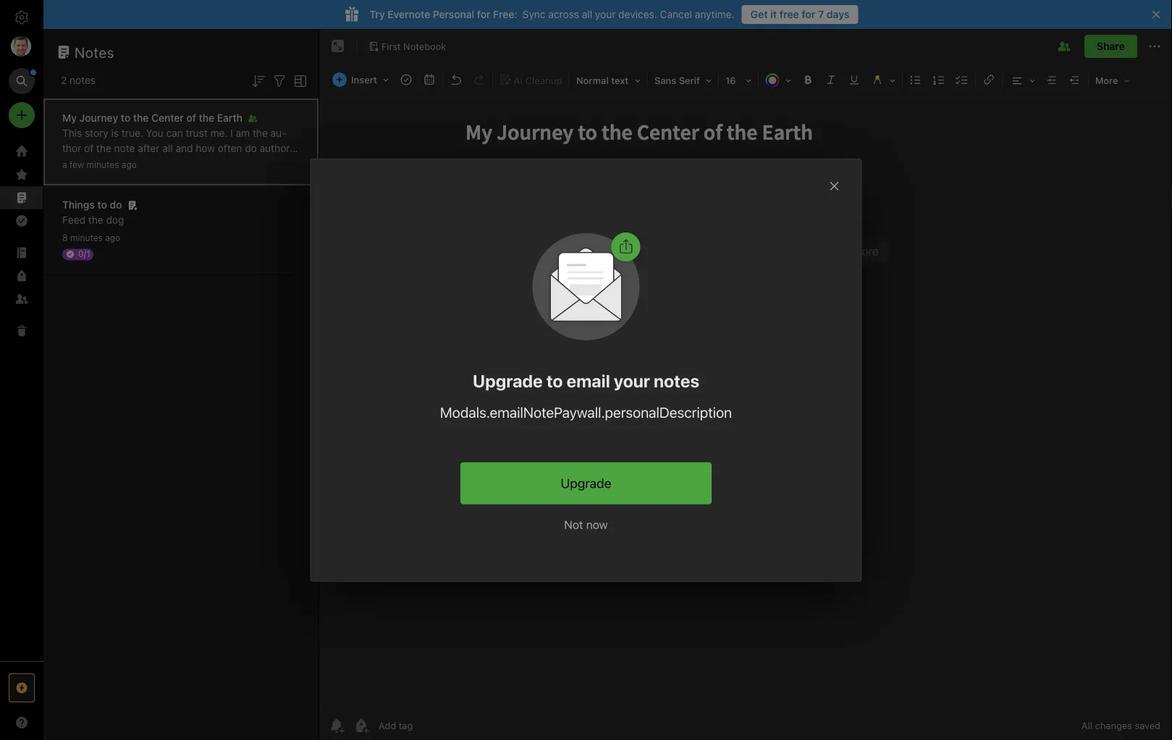 Task type: vqa. For each thing, say whether or not it's contained in the screenshot.
1st the for from right
yes



Task type: describe. For each thing, give the bounding box(es) containing it.
free
[[780, 8, 800, 20]]

2 notes
[[61, 74, 96, 86]]

after
[[138, 142, 160, 154]]

a few minutes ago
[[62, 160, 137, 170]]

underline image
[[845, 70, 865, 90]]

insert link image
[[979, 70, 1000, 90]]

it inside button
[[771, 8, 778, 20]]

the right am
[[253, 127, 268, 139]]

of inside this story is true. you can trust me. i am the au thor of the note after all and how often do authors lie? "if it is published, it's the truth," my grandpappy us...
[[84, 142, 94, 154]]

1 vertical spatial your
[[614, 371, 651, 391]]

am
[[236, 127, 250, 139]]

0 vertical spatial all
[[582, 8, 593, 20]]

upgrade button
[[461, 462, 712, 504]]

7
[[819, 8, 825, 20]]

first notebook
[[382, 41, 447, 52]]

1 horizontal spatial is
[[111, 127, 119, 139]]

1 vertical spatial do
[[110, 199, 122, 211]]

bulleted list image
[[906, 70, 927, 90]]

evernote
[[388, 8, 431, 20]]

share
[[1098, 40, 1126, 52]]

get
[[751, 8, 768, 20]]

my journey to the center of the earth
[[62, 112, 243, 124]]

center
[[151, 112, 184, 124]]

dog
[[106, 214, 124, 226]]

published,
[[113, 158, 162, 170]]

more image
[[1091, 70, 1136, 90]]

notebook
[[404, 41, 447, 52]]

feed the dog
[[62, 214, 124, 226]]

0 vertical spatial of
[[187, 112, 196, 124]]

not
[[565, 518, 584, 532]]

calendar event image
[[419, 70, 440, 90]]

trust
[[186, 127, 208, 139]]

my
[[231, 158, 245, 170]]

8
[[62, 233, 68, 243]]

thor
[[62, 127, 287, 154]]

you
[[146, 127, 164, 139]]

us...
[[123, 173, 142, 185]]

things to do
[[62, 199, 122, 211]]

personal
[[433, 8, 475, 20]]

across
[[549, 8, 580, 20]]

1 vertical spatial notes
[[654, 371, 700, 391]]

0 vertical spatial ago
[[122, 160, 137, 170]]

font color image
[[761, 70, 797, 90]]

i
[[231, 127, 233, 139]]

font size image
[[721, 70, 757, 90]]

notes
[[75, 43, 115, 60]]

0 vertical spatial to
[[121, 112, 131, 124]]

anytime.
[[695, 8, 735, 20]]

now
[[587, 518, 608, 532]]

upgrade for upgrade to email your notes
[[473, 371, 543, 391]]

email
[[567, 371, 611, 391]]

1 vertical spatial minutes
[[70, 233, 103, 243]]

checklist image
[[953, 70, 973, 90]]

do inside this story is true. you can trust me. i am the au thor of the note after all and how often do authors lie? "if it is published, it's the truth," my grandpappy us...
[[245, 142, 257, 154]]

and
[[176, 142, 193, 154]]

earth
[[217, 112, 243, 124]]

my
[[62, 112, 77, 124]]

the down and
[[182, 158, 197, 170]]

often
[[218, 142, 242, 154]]

for for 7
[[802, 8, 816, 20]]

for for free:
[[477, 8, 491, 20]]

home image
[[13, 143, 30, 160]]

this
[[62, 127, 82, 139]]

au
[[271, 127, 287, 139]]

all
[[1082, 721, 1093, 731]]

not now
[[565, 518, 608, 532]]

insert image
[[329, 70, 394, 90]]

indent image
[[1042, 70, 1063, 90]]

get it free for 7 days
[[751, 8, 850, 20]]

devices.
[[619, 8, 658, 20]]

not now button
[[550, 512, 623, 538]]

changes
[[1096, 721, 1133, 731]]

0 vertical spatial your
[[595, 8, 616, 20]]

upgrade for upgrade
[[561, 475, 612, 491]]

undo image
[[446, 70, 467, 90]]

highlight image
[[866, 70, 901, 90]]

the down the story
[[96, 142, 111, 154]]

a
[[62, 160, 67, 170]]

the up true. at the top of page
[[133, 112, 149, 124]]

how
[[196, 142, 215, 154]]

get it free for 7 days button
[[742, 5, 859, 24]]

add tag image
[[353, 717, 370, 735]]

cancel
[[660, 8, 693, 20]]



Task type: locate. For each thing, give the bounding box(es) containing it.
1 vertical spatial upgrade
[[561, 475, 612, 491]]

1 horizontal spatial ago
[[122, 160, 137, 170]]

0 vertical spatial upgrade
[[473, 371, 543, 391]]

your right email on the bottom
[[614, 371, 651, 391]]

this story is true. you can trust me. i am the au thor of the note after all and how often do authors lie? "if it is published, it's the truth," my grandpappy us...
[[62, 127, 295, 185]]

numbered list image
[[929, 70, 950, 90]]

for
[[477, 8, 491, 20], [802, 8, 816, 20]]

heading level image
[[572, 70, 646, 90]]

saved
[[1136, 721, 1161, 731]]

your
[[595, 8, 616, 20], [614, 371, 651, 391]]

1 vertical spatial is
[[103, 158, 111, 170]]

free:
[[493, 8, 518, 20]]

first
[[382, 41, 401, 52]]

journey
[[79, 112, 118, 124]]

minutes
[[87, 160, 119, 170], [70, 233, 103, 243]]

share button
[[1085, 35, 1138, 58]]

font family image
[[650, 70, 717, 90]]

to up true. at the top of page
[[121, 112, 131, 124]]

0 horizontal spatial notes
[[70, 74, 96, 86]]

for left the 7
[[802, 8, 816, 20]]

truth,"
[[199, 158, 229, 170]]

story
[[85, 127, 109, 139]]

notes
[[70, 74, 96, 86], [654, 371, 700, 391]]

upgrade image
[[13, 680, 30, 697]]

is right "if
[[103, 158, 111, 170]]

1 vertical spatial to
[[97, 199, 107, 211]]

all up it's
[[163, 142, 173, 154]]

add a reminder image
[[328, 717, 346, 735]]

1 horizontal spatial it
[[771, 8, 778, 20]]

is
[[111, 127, 119, 139], [103, 158, 111, 170]]

for inside button
[[802, 8, 816, 20]]

bold image
[[798, 70, 819, 90]]

to
[[121, 112, 131, 124], [97, 199, 107, 211], [547, 371, 563, 391]]

note window element
[[319, 29, 1173, 740]]

all right across
[[582, 8, 593, 20]]

minutes up the 0/1 on the top of the page
[[70, 233, 103, 243]]

for left free:
[[477, 8, 491, 20]]

1 for from the left
[[477, 8, 491, 20]]

grandpappy
[[62, 173, 120, 185]]

can
[[166, 127, 183, 139]]

1 horizontal spatial all
[[582, 8, 593, 20]]

of
[[187, 112, 196, 124], [84, 142, 94, 154]]

2 for from the left
[[802, 8, 816, 20]]

the down things to do
[[88, 214, 103, 226]]

0 vertical spatial it
[[771, 8, 778, 20]]

0 horizontal spatial ago
[[105, 233, 120, 243]]

the up trust
[[199, 112, 215, 124]]

ago
[[122, 160, 137, 170], [105, 233, 120, 243]]

1 horizontal spatial do
[[245, 142, 257, 154]]

ago up us... at the left of page
[[122, 160, 137, 170]]

days
[[827, 8, 850, 20]]

it
[[771, 8, 778, 20], [94, 158, 100, 170]]

to for upgrade to email your notes
[[547, 371, 563, 391]]

the
[[133, 112, 149, 124], [199, 112, 215, 124], [253, 127, 268, 139], [96, 142, 111, 154], [182, 158, 197, 170], [88, 214, 103, 226]]

your left devices.
[[595, 8, 616, 20]]

all inside this story is true. you can trust me. i am the au thor of the note after all and how often do authors lie? "if it is published, it's the truth," my grandpappy us...
[[163, 142, 173, 154]]

of up trust
[[187, 112, 196, 124]]

do
[[245, 142, 257, 154], [110, 199, 122, 211]]

upgrade inside button
[[561, 475, 612, 491]]

try evernote personal for free: sync across all your devices. cancel anytime.
[[370, 8, 735, 20]]

0 horizontal spatial it
[[94, 158, 100, 170]]

all
[[582, 8, 593, 20], [163, 142, 173, 154]]

tree
[[0, 140, 43, 661]]

0 vertical spatial notes
[[70, 74, 96, 86]]

authors
[[260, 142, 295, 154]]

2
[[61, 74, 67, 86]]

1 vertical spatial ago
[[105, 233, 120, 243]]

0 horizontal spatial for
[[477, 8, 491, 20]]

1 horizontal spatial upgrade
[[561, 475, 612, 491]]

0 horizontal spatial of
[[84, 142, 94, 154]]

0 horizontal spatial do
[[110, 199, 122, 211]]

upgrade to email your notes
[[473, 371, 700, 391]]

outdent image
[[1066, 70, 1086, 90]]

it right "if
[[94, 158, 100, 170]]

to for things to do
[[97, 199, 107, 211]]

Note Editor text field
[[319, 99, 1173, 711]]

8 minutes ago
[[62, 233, 120, 243]]

of up "if
[[84, 142, 94, 154]]

is left true. at the top of page
[[111, 127, 119, 139]]

upgrade
[[473, 371, 543, 391], [561, 475, 612, 491]]

do up dog on the top of the page
[[110, 199, 122, 211]]

do down am
[[245, 142, 257, 154]]

all changes saved
[[1082, 721, 1161, 731]]

0 horizontal spatial upgrade
[[473, 371, 543, 391]]

lie?
[[62, 158, 78, 170]]

to left email on the bottom
[[547, 371, 563, 391]]

1 vertical spatial all
[[163, 142, 173, 154]]

to up the feed the dog
[[97, 199, 107, 211]]

try
[[370, 8, 385, 20]]

1 horizontal spatial notes
[[654, 371, 700, 391]]

first notebook button
[[364, 36, 452, 57]]

it right get
[[771, 8, 778, 20]]

0 vertical spatial is
[[111, 127, 119, 139]]

note
[[114, 142, 135, 154]]

me.
[[210, 127, 228, 139]]

it inside this story is true. you can trust me. i am the au thor of the note after all and how often do authors lie? "if it is published, it's the truth," my grandpappy us...
[[94, 158, 100, 170]]

2 horizontal spatial to
[[547, 371, 563, 391]]

task image
[[396, 70, 417, 90]]

minutes up grandpappy
[[87, 160, 119, 170]]

modals.emailnotepaywall.personaldescription
[[440, 404, 733, 421]]

0 vertical spatial do
[[245, 142, 257, 154]]

feed
[[62, 214, 85, 226]]

few
[[70, 160, 84, 170]]

alignment image
[[1005, 70, 1041, 90]]

1 vertical spatial it
[[94, 158, 100, 170]]

0 horizontal spatial all
[[163, 142, 173, 154]]

it's
[[165, 158, 179, 170]]

expand note image
[[330, 38, 347, 55]]

sync
[[523, 8, 546, 20]]

things
[[62, 199, 95, 211]]

1 horizontal spatial of
[[187, 112, 196, 124]]

true.
[[122, 127, 143, 139]]

0 horizontal spatial to
[[97, 199, 107, 211]]

ago down dog on the top of the page
[[105, 233, 120, 243]]

italic image
[[822, 70, 842, 90]]

0 horizontal spatial is
[[103, 158, 111, 170]]

settings image
[[13, 9, 30, 26]]

1 horizontal spatial for
[[802, 8, 816, 20]]

0 vertical spatial minutes
[[87, 160, 119, 170]]

1 horizontal spatial to
[[121, 112, 131, 124]]

2 vertical spatial to
[[547, 371, 563, 391]]

0/1
[[78, 249, 90, 259]]

1 vertical spatial of
[[84, 142, 94, 154]]

"if
[[81, 158, 92, 170]]



